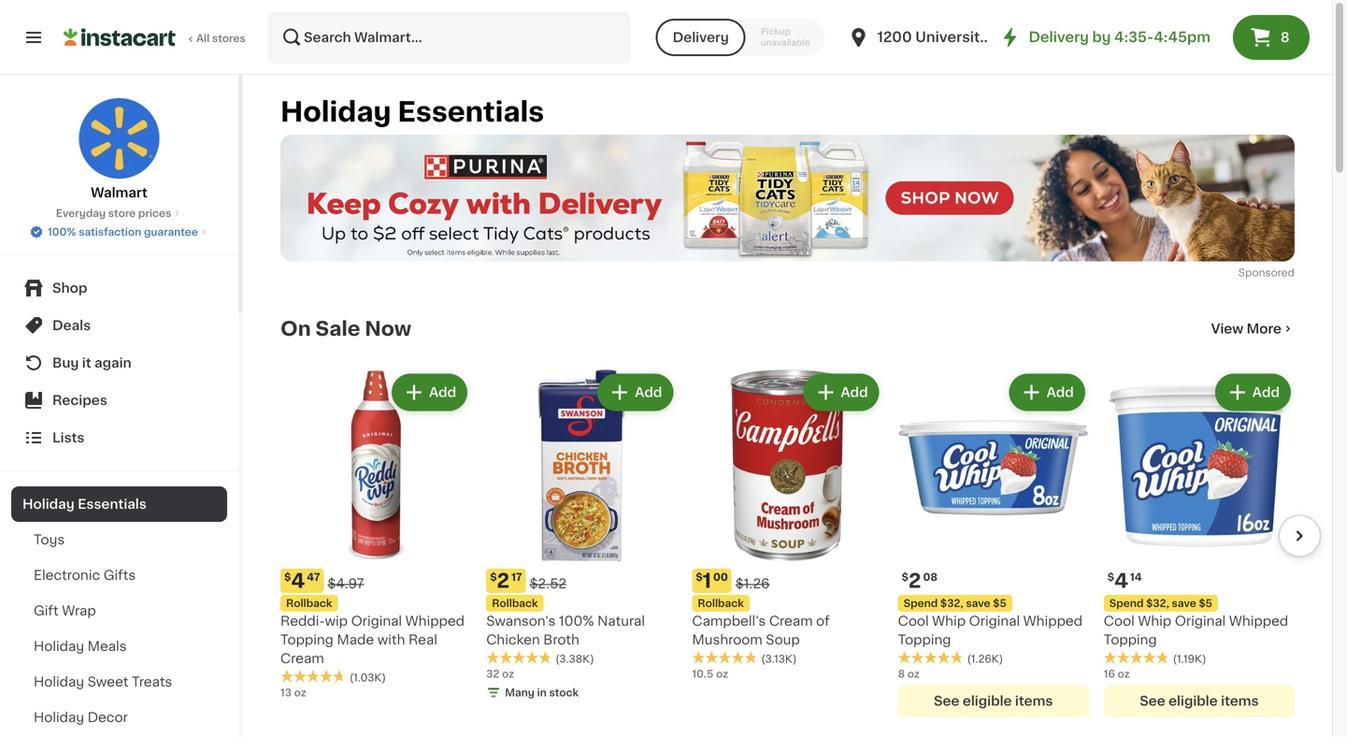 Task type: describe. For each thing, give the bounding box(es) containing it.
holiday decor
[[34, 711, 128, 724]]

10.5
[[693, 669, 714, 679]]

100% satisfaction guarantee
[[48, 227, 198, 237]]

14
[[1131, 572, 1143, 582]]

8 for 8
[[1281, 31, 1290, 44]]

• sponsored: keep cozy with delivery image
[[281, 135, 1295, 262]]

$ 2 17 $2.52
[[490, 571, 567, 591]]

2 product group from the left
[[487, 370, 678, 704]]

swanson's 100% natural chicken broth
[[487, 614, 645, 646]]

see eligible items button for 2
[[898, 685, 1089, 717]]

(1.19k)
[[1174, 654, 1207, 664]]

stock
[[549, 687, 579, 698]]

$5 for 2
[[994, 598, 1007, 608]]

rollback for 2
[[492, 598, 538, 608]]

all stores link
[[64, 11, 247, 64]]

treats
[[132, 675, 172, 688]]

$ for 4
[[284, 572, 291, 582]]

whipped for $4.97
[[406, 614, 465, 627]]

$ for 1
[[696, 572, 703, 582]]

cool for 4
[[1104, 614, 1135, 627]]

buy it again link
[[11, 344, 227, 382]]

8 oz
[[898, 669, 920, 679]]

$1.26
[[736, 577, 770, 590]]

it
[[82, 356, 91, 369]]

holiday for the holiday sweet treats link
[[34, 675, 84, 688]]

satisfaction
[[79, 227, 141, 237]]

view more
[[1212, 322, 1282, 335]]

$ 4 14
[[1108, 571, 1143, 591]]

holiday for holiday decor link
[[34, 711, 84, 724]]

holiday decor link
[[11, 700, 227, 735]]

holiday for holiday meals link in the left bottom of the page
[[34, 640, 84, 653]]

guarantee
[[144, 227, 198, 237]]

spend for 2
[[904, 598, 938, 608]]

store
[[108, 208, 136, 218]]

buy it again
[[52, 356, 132, 369]]

$4.97
[[328, 577, 364, 590]]

sale
[[316, 319, 360, 339]]

$5 for 4
[[1200, 598, 1213, 608]]

4:45pm
[[1155, 30, 1211, 44]]

topping for $4.97
[[281, 633, 334, 646]]

natural
[[598, 614, 645, 627]]

whip for 2
[[933, 614, 966, 627]]

$ inside $ 4 14
[[1108, 572, 1115, 582]]

$ 1 00 $1.26
[[696, 571, 770, 591]]

holiday sweet treats
[[34, 675, 172, 688]]

0 horizontal spatial essentials
[[78, 498, 147, 511]]

$2.17 original price: $2.52 element
[[487, 569, 678, 593]]

delivery by 4:35-4:45pm
[[1029, 30, 1211, 44]]

with
[[378, 633, 405, 646]]

100% inside '100% satisfaction guarantee' button
[[48, 227, 76, 237]]

deals
[[52, 319, 91, 332]]

holiday meals
[[34, 640, 127, 653]]

$4.47 original price: $4.97 element
[[281, 569, 472, 593]]

chicken
[[487, 633, 540, 646]]

Search field
[[269, 13, 630, 62]]

view more link
[[1212, 320, 1295, 338]]

spend $32, save $5 for 4
[[1110, 598, 1213, 608]]

13 oz
[[281, 687, 307, 698]]

16
[[1104, 669, 1116, 679]]

everyday store prices link
[[56, 206, 183, 221]]

lists link
[[11, 419, 227, 456]]

1 vertical spatial holiday essentials
[[22, 498, 147, 511]]

shop
[[52, 282, 87, 295]]

view
[[1212, 322, 1244, 335]]

holiday sweet treats link
[[11, 664, 227, 700]]

47
[[307, 572, 320, 582]]

mushroom
[[693, 633, 763, 646]]

spend $32, save $5 for 2
[[904, 598, 1007, 608]]

delivery by 4:35-4:45pm link
[[999, 26, 1211, 49]]

100% inside swanson's 100% natural chicken broth
[[559, 614, 595, 627]]

walmart logo image
[[78, 97, 160, 180]]

holiday meals link
[[11, 629, 227, 664]]

add for 2
[[635, 386, 663, 399]]

more
[[1247, 322, 1282, 335]]

$32, for 2
[[941, 598, 964, 608]]

cool whip original whipped topping for 4
[[1104, 614, 1289, 646]]

save for 4
[[1172, 598, 1197, 608]]

(1.03k)
[[350, 672, 386, 683]]

see eligible items button for 4
[[1104, 685, 1295, 717]]

add for 4
[[429, 386, 457, 399]]

4:35-
[[1115, 30, 1155, 44]]

1200
[[878, 30, 913, 44]]

deals link
[[11, 307, 227, 344]]

cool whip original whipped topping for 2
[[898, 614, 1083, 646]]

sweet
[[88, 675, 129, 688]]

cool for 2
[[898, 614, 929, 627]]

everyday
[[56, 208, 106, 218]]

whipped for 2
[[1024, 614, 1083, 627]]

oz for 2
[[908, 669, 920, 679]]

decor
[[88, 711, 128, 724]]

campbell's
[[693, 614, 766, 627]]

eligible for 2
[[963, 694, 1013, 707]]

on sale now link
[[281, 318, 412, 340]]

gifts
[[104, 569, 136, 582]]

recipes
[[52, 394, 107, 407]]

original for 2
[[970, 614, 1021, 627]]

see for 4
[[1140, 694, 1166, 707]]

wip
[[325, 614, 348, 627]]

save for 2
[[967, 598, 991, 608]]

delivery for delivery by 4:35-4:45pm
[[1029, 30, 1090, 44]]

ave
[[993, 30, 1020, 44]]

whipped for 4
[[1230, 614, 1289, 627]]

item carousel region
[[281, 363, 1322, 728]]

16 oz
[[1104, 669, 1131, 679]]

again
[[94, 356, 132, 369]]

original for 4
[[1176, 614, 1227, 627]]

buy
[[52, 356, 79, 369]]

walmart
[[91, 186, 148, 199]]

gift wrap
[[34, 604, 96, 617]]

4 for $ 4 47 $4.97
[[291, 571, 305, 591]]

meals
[[88, 640, 127, 653]]

1 horizontal spatial holiday essentials
[[281, 99, 545, 125]]

2 for $ 2 17 $2.52
[[497, 571, 510, 591]]

lists
[[52, 431, 85, 444]]

8 for 8 oz
[[898, 669, 906, 679]]

on sale now
[[281, 319, 412, 339]]

32 oz
[[487, 669, 515, 679]]

00
[[714, 572, 728, 582]]

stores
[[212, 33, 246, 43]]

delivery button
[[656, 19, 746, 56]]



Task type: locate. For each thing, give the bounding box(es) containing it.
4
[[291, 571, 305, 591], [1115, 571, 1129, 591]]

1 see from the left
[[934, 694, 960, 707]]

1 see eligible items from the left
[[934, 694, 1054, 707]]

1 add from the left
[[429, 386, 457, 399]]

cool down $ 2 08
[[898, 614, 929, 627]]

1 horizontal spatial topping
[[898, 633, 952, 646]]

3 add from the left
[[841, 386, 869, 399]]

delivery inside button
[[673, 31, 729, 44]]

soup
[[766, 633, 800, 646]]

2 see from the left
[[1140, 694, 1166, 707]]

see eligible items for 2
[[934, 694, 1054, 707]]

13
[[281, 687, 292, 698]]

0 horizontal spatial delivery
[[673, 31, 729, 44]]

$5 up '(1.19k)'
[[1200, 598, 1213, 608]]

1 horizontal spatial $5
[[1200, 598, 1213, 608]]

2 eligible from the left
[[1169, 694, 1218, 707]]

1 vertical spatial cream
[[281, 652, 324, 665]]

see eligible items down (1.26k)
[[934, 694, 1054, 707]]

nsored
[[1260, 268, 1295, 278]]

delivery for delivery
[[673, 31, 729, 44]]

$ 4 47 $4.97
[[284, 571, 364, 591]]

1 horizontal spatial see eligible items
[[1140, 694, 1260, 707]]

$2.52
[[530, 577, 567, 590]]

oz right 16
[[1118, 669, 1131, 679]]

cool whip original whipped topping up '(1.19k)'
[[1104, 614, 1289, 646]]

1 original from the left
[[351, 614, 402, 627]]

essentials
[[398, 99, 545, 125], [78, 498, 147, 511]]

eligible down (1.26k)
[[963, 694, 1013, 707]]

original
[[351, 614, 402, 627], [970, 614, 1021, 627], [1176, 614, 1227, 627]]

5 add from the left
[[1253, 386, 1280, 399]]

$32, for 4
[[1147, 598, 1170, 608]]

see eligible items down '(1.19k)'
[[1140, 694, 1260, 707]]

holiday inside holiday decor link
[[34, 711, 84, 724]]

2 see eligible items button from the left
[[1104, 685, 1295, 717]]

1 see eligible items button from the left
[[898, 685, 1089, 717]]

$ left 00
[[696, 572, 703, 582]]

product group
[[281, 370, 472, 700], [487, 370, 678, 704], [693, 370, 884, 681], [898, 370, 1089, 717], [1104, 370, 1295, 717]]

$ inside the $ 2 17 $2.52
[[490, 572, 497, 582]]

2 2 from the left
[[909, 571, 922, 591]]

0 horizontal spatial 4
[[291, 571, 305, 591]]

2 left 17
[[497, 571, 510, 591]]

prices
[[138, 208, 171, 218]]

None search field
[[268, 11, 632, 64]]

oz
[[716, 669, 729, 679], [502, 669, 515, 679], [908, 669, 920, 679], [1118, 669, 1131, 679], [294, 687, 307, 698]]

rollback up swanson's
[[492, 598, 538, 608]]

8
[[1281, 31, 1290, 44], [898, 669, 906, 679]]

$ inside $ 4 47 $4.97
[[284, 572, 291, 582]]

rollback up campbell's
[[698, 598, 744, 608]]

everyday store prices
[[56, 208, 171, 218]]

electronic gifts
[[34, 569, 136, 582]]

1 vertical spatial 100%
[[559, 614, 595, 627]]

1 vertical spatial 8
[[898, 669, 906, 679]]

(3.13k)
[[762, 654, 797, 664]]

2 cool from the left
[[1104, 614, 1135, 627]]

instacart logo image
[[64, 26, 176, 49]]

rollback for 1
[[698, 598, 744, 608]]

items
[[1016, 694, 1054, 707], [1222, 694, 1260, 707]]

1 2 from the left
[[497, 571, 510, 591]]

5 product group from the left
[[1104, 370, 1295, 717]]

$ left 47
[[284, 572, 291, 582]]

add button
[[394, 376, 466, 409], [600, 376, 672, 409], [806, 376, 878, 409], [1012, 376, 1084, 409], [1218, 376, 1290, 409]]

see eligible items for 4
[[1140, 694, 1260, 707]]

spo
[[1239, 268, 1260, 278]]

2 add button from the left
[[600, 376, 672, 409]]

$1.00 original price: $1.26 element
[[693, 569, 884, 593]]

oz for 4
[[1118, 669, 1131, 679]]

holiday
[[281, 99, 392, 125], [22, 498, 75, 511], [34, 640, 84, 653], [34, 675, 84, 688], [34, 711, 84, 724]]

0 horizontal spatial whip
[[933, 614, 966, 627]]

see
[[934, 694, 960, 707], [1140, 694, 1166, 707]]

topping for 2
[[898, 633, 952, 646]]

0 vertical spatial 100%
[[48, 227, 76, 237]]

0 horizontal spatial rollback
[[286, 598, 332, 608]]

4 add button from the left
[[1012, 376, 1084, 409]]

1 horizontal spatial spend
[[1110, 598, 1144, 608]]

0 horizontal spatial spend $32, save $5
[[904, 598, 1007, 608]]

3 whipped from the left
[[1230, 614, 1289, 627]]

1 $32, from the left
[[941, 598, 964, 608]]

2 4 from the left
[[1115, 571, 1129, 591]]

0 horizontal spatial eligible
[[963, 694, 1013, 707]]

made
[[337, 633, 374, 646]]

0 horizontal spatial 100%
[[48, 227, 76, 237]]

topping up 16 oz
[[1104, 633, 1158, 646]]

1 horizontal spatial original
[[970, 614, 1021, 627]]

0 horizontal spatial see
[[934, 694, 960, 707]]

holiday inside holiday essentials link
[[22, 498, 75, 511]]

0 vertical spatial essentials
[[398, 99, 545, 125]]

cool whip original whipped topping up (1.26k)
[[898, 614, 1083, 646]]

electronic
[[34, 569, 100, 582]]

reddi-
[[281, 614, 325, 627]]

2 horizontal spatial rollback
[[698, 598, 744, 608]]

essentials up 'toys' link at bottom left
[[78, 498, 147, 511]]

many in stock
[[505, 687, 579, 698]]

essentials down the search 'field'
[[398, 99, 545, 125]]

0 horizontal spatial whipped
[[406, 614, 465, 627]]

broth
[[544, 633, 580, 646]]

0 horizontal spatial items
[[1016, 694, 1054, 707]]

2 spend from the left
[[1110, 598, 1144, 608]]

cool down $ 4 14
[[1104, 614, 1135, 627]]

all
[[196, 33, 210, 43]]

swanson's
[[487, 614, 556, 627]]

3 rollback from the left
[[492, 598, 538, 608]]

holiday inside holiday meals link
[[34, 640, 84, 653]]

$ for 2
[[490, 572, 497, 582]]

campbell's cream of mushroom soup
[[693, 614, 830, 646]]

1 horizontal spatial see
[[1140, 694, 1166, 707]]

holiday essentials
[[281, 99, 545, 125], [22, 498, 147, 511]]

0 vertical spatial 8
[[1281, 31, 1290, 44]]

original up with at the left
[[351, 614, 402, 627]]

(3.38k)
[[556, 654, 595, 664]]

1
[[703, 571, 712, 591]]

5 add button from the left
[[1218, 376, 1290, 409]]

gift wrap link
[[11, 593, 227, 629]]

0 horizontal spatial $32,
[[941, 598, 964, 608]]

oz for $4.97
[[294, 687, 307, 698]]

10.5 oz
[[693, 669, 729, 679]]

eligible down '(1.19k)'
[[1169, 694, 1218, 707]]

see eligible items
[[934, 694, 1054, 707], [1140, 694, 1260, 707]]

spend down $ 4 14
[[1110, 598, 1144, 608]]

0 horizontal spatial spend
[[904, 598, 938, 608]]

1 horizontal spatial delivery
[[1029, 30, 1090, 44]]

oz for $1.26
[[716, 669, 729, 679]]

1 horizontal spatial rollback
[[492, 598, 538, 608]]

save up (1.26k)
[[967, 598, 991, 608]]

toys link
[[11, 522, 227, 557]]

0 horizontal spatial 8
[[898, 669, 906, 679]]

2 rollback from the left
[[698, 598, 744, 608]]

17
[[512, 572, 522, 582]]

add button for 1
[[806, 376, 878, 409]]

oz right 10.5
[[716, 669, 729, 679]]

holiday essentials down the search 'field'
[[281, 99, 545, 125]]

2 whipped from the left
[[1024, 614, 1083, 627]]

100% up broth
[[559, 614, 595, 627]]

save up '(1.19k)'
[[1172, 598, 1197, 608]]

1 save from the left
[[967, 598, 991, 608]]

holiday inside the holiday sweet treats link
[[34, 675, 84, 688]]

whipped
[[406, 614, 465, 627], [1024, 614, 1083, 627], [1230, 614, 1289, 627]]

4 left 47
[[291, 571, 305, 591]]

original for $4.97
[[351, 614, 402, 627]]

2 topping from the left
[[898, 633, 952, 646]]

1 horizontal spatial 4
[[1115, 571, 1129, 591]]

oz for $2.52
[[502, 669, 515, 679]]

1 product group from the left
[[281, 370, 472, 700]]

0 horizontal spatial save
[[967, 598, 991, 608]]

2 $ from the left
[[696, 572, 703, 582]]

all stores
[[196, 33, 246, 43]]

$ left 14
[[1108, 572, 1115, 582]]

2 save from the left
[[1172, 598, 1197, 608]]

8 inside product 'group'
[[898, 669, 906, 679]]

4 add from the left
[[1047, 386, 1075, 399]]

5 $ from the left
[[1108, 572, 1115, 582]]

1 horizontal spatial cool
[[1104, 614, 1135, 627]]

0 horizontal spatial cream
[[281, 652, 324, 665]]

on
[[281, 319, 311, 339]]

1 whip from the left
[[933, 614, 966, 627]]

now
[[365, 319, 412, 339]]

shop link
[[11, 269, 227, 307]]

spend down $ 2 08
[[904, 598, 938, 608]]

topping inside reddi-wip original whipped topping made with real cream
[[281, 633, 334, 646]]

1 horizontal spatial save
[[1172, 598, 1197, 608]]

add for 1
[[841, 386, 869, 399]]

rollback for 4
[[286, 598, 332, 608]]

2 whip from the left
[[1139, 614, 1172, 627]]

delivery
[[1029, 30, 1090, 44], [673, 31, 729, 44]]

service type group
[[656, 19, 825, 56]]

topping up 8 oz
[[898, 633, 952, 646]]

university
[[916, 30, 990, 44]]

1 spend $32, save $5 from the left
[[904, 598, 1007, 608]]

cream up soup
[[770, 614, 813, 627]]

2 $5 from the left
[[1200, 598, 1213, 608]]

2 cool whip original whipped topping from the left
[[1104, 614, 1289, 646]]

topping down reddi-
[[281, 633, 334, 646]]

whip down 14
[[1139, 614, 1172, 627]]

original up (1.26k)
[[970, 614, 1021, 627]]

1 horizontal spatial 2
[[909, 571, 922, 591]]

2 left 08
[[909, 571, 922, 591]]

3 add button from the left
[[806, 376, 878, 409]]

2 original from the left
[[970, 614, 1021, 627]]

whip
[[933, 614, 966, 627], [1139, 614, 1172, 627]]

spend $32, save $5 down 14
[[1110, 598, 1213, 608]]

topping
[[281, 633, 334, 646], [898, 633, 952, 646], [1104, 633, 1158, 646]]

toys
[[34, 533, 65, 546]]

1 topping from the left
[[281, 633, 334, 646]]

1 horizontal spatial $32,
[[1147, 598, 1170, 608]]

0 horizontal spatial see eligible items button
[[898, 685, 1089, 717]]

1 rollback from the left
[[286, 598, 332, 608]]

1 horizontal spatial see eligible items button
[[1104, 685, 1295, 717]]

eligible for 4
[[1169, 694, 1218, 707]]

3 product group from the left
[[693, 370, 884, 681]]

0 horizontal spatial topping
[[281, 633, 334, 646]]

1 horizontal spatial spend $32, save $5
[[1110, 598, 1213, 608]]

0 vertical spatial holiday essentials
[[281, 99, 545, 125]]

2 $32, from the left
[[1147, 598, 1170, 608]]

1 horizontal spatial items
[[1222, 694, 1260, 707]]

3 original from the left
[[1176, 614, 1227, 627]]

1 cool from the left
[[898, 614, 929, 627]]

08
[[924, 572, 938, 582]]

add button for 4
[[394, 376, 466, 409]]

holiday essentials up 'toys' link at bottom left
[[22, 498, 147, 511]]

see eligible items button down '(1.19k)'
[[1104, 685, 1295, 717]]

2 horizontal spatial topping
[[1104, 633, 1158, 646]]

$32,
[[941, 598, 964, 608], [1147, 598, 1170, 608]]

0 horizontal spatial cool
[[898, 614, 929, 627]]

rollback
[[286, 598, 332, 608], [698, 598, 744, 608], [492, 598, 538, 608]]

1200 university ave button
[[848, 11, 1020, 64]]

3 $ from the left
[[490, 572, 497, 582]]

1 vertical spatial essentials
[[78, 498, 147, 511]]

2 for $ 2 08
[[909, 571, 922, 591]]

0 horizontal spatial original
[[351, 614, 402, 627]]

1 horizontal spatial essentials
[[398, 99, 545, 125]]

holiday for holiday essentials link
[[22, 498, 75, 511]]

1 spend from the left
[[904, 598, 938, 608]]

1 horizontal spatial whipped
[[1024, 614, 1083, 627]]

1 $ from the left
[[284, 572, 291, 582]]

1 horizontal spatial cool whip original whipped topping
[[1104, 614, 1289, 646]]

$
[[284, 572, 291, 582], [696, 572, 703, 582], [490, 572, 497, 582], [902, 572, 909, 582], [1108, 572, 1115, 582]]

items for 4
[[1222, 694, 1260, 707]]

save
[[967, 598, 991, 608], [1172, 598, 1197, 608]]

0 horizontal spatial see eligible items
[[934, 694, 1054, 707]]

oz down $ 2 08
[[908, 669, 920, 679]]

(1.26k)
[[968, 654, 1004, 664]]

$ left 17
[[490, 572, 497, 582]]

see eligible items button
[[898, 685, 1089, 717], [1104, 685, 1295, 717]]

items for 2
[[1016, 694, 1054, 707]]

cream inside reddi-wip original whipped topping made with real cream
[[281, 652, 324, 665]]

of
[[817, 614, 830, 627]]

0 horizontal spatial cool whip original whipped topping
[[898, 614, 1083, 646]]

whip down 08
[[933, 614, 966, 627]]

4 left 14
[[1115, 571, 1129, 591]]

3 topping from the left
[[1104, 633, 1158, 646]]

spend $32, save $5
[[904, 598, 1007, 608], [1110, 598, 1213, 608]]

4 $ from the left
[[902, 572, 909, 582]]

4 product group from the left
[[898, 370, 1089, 717]]

100% satisfaction guarantee button
[[29, 221, 209, 239]]

$5 up (1.26k)
[[994, 598, 1007, 608]]

whipped inside reddi-wip original whipped topping made with real cream
[[406, 614, 465, 627]]

rollback up reddi-
[[286, 598, 332, 608]]

whip for 4
[[1139, 614, 1172, 627]]

1 cool whip original whipped topping from the left
[[898, 614, 1083, 646]]

oz right 13
[[294, 687, 307, 698]]

1 horizontal spatial eligible
[[1169, 694, 1218, 707]]

wrap
[[62, 604, 96, 617]]

original up '(1.19k)'
[[1176, 614, 1227, 627]]

cool
[[898, 614, 929, 627], [1104, 614, 1135, 627]]

2 items from the left
[[1222, 694, 1260, 707]]

1 4 from the left
[[291, 571, 305, 591]]

100% down everyday
[[48, 227, 76, 237]]

original inside reddi-wip original whipped topping made with real cream
[[351, 614, 402, 627]]

add button for 2
[[600, 376, 672, 409]]

2 horizontal spatial original
[[1176, 614, 1227, 627]]

electronic gifts link
[[11, 557, 227, 593]]

0 horizontal spatial holiday essentials
[[22, 498, 147, 511]]

$5
[[994, 598, 1007, 608], [1200, 598, 1213, 608]]

recipes link
[[11, 382, 227, 419]]

product group containing 1
[[693, 370, 884, 681]]

$ left 08
[[902, 572, 909, 582]]

in
[[537, 687, 547, 698]]

reddi-wip original whipped topping made with real cream
[[281, 614, 465, 665]]

oz right the 32
[[502, 669, 515, 679]]

2 see eligible items from the left
[[1140, 694, 1260, 707]]

cream up 13 oz
[[281, 652, 324, 665]]

see eligible items button down (1.26k)
[[898, 685, 1089, 717]]

1 horizontal spatial cream
[[770, 614, 813, 627]]

1 add button from the left
[[394, 376, 466, 409]]

spend
[[904, 598, 938, 608], [1110, 598, 1144, 608]]

see for 2
[[934, 694, 960, 707]]

8 inside button
[[1281, 31, 1290, 44]]

topping for 4
[[1104, 633, 1158, 646]]

spend $32, save $5 down 08
[[904, 598, 1007, 608]]

1 horizontal spatial whip
[[1139, 614, 1172, 627]]

1 horizontal spatial 100%
[[559, 614, 595, 627]]

1 $5 from the left
[[994, 598, 1007, 608]]

holiday essentials link
[[11, 486, 227, 522]]

0 horizontal spatial $5
[[994, 598, 1007, 608]]

$ inside $ 1 00 $1.26
[[696, 572, 703, 582]]

1 items from the left
[[1016, 694, 1054, 707]]

$ inside $ 2 08
[[902, 572, 909, 582]]

2 add from the left
[[635, 386, 663, 399]]

0 vertical spatial cream
[[770, 614, 813, 627]]

4 for $ 4 14
[[1115, 571, 1129, 591]]

1 whipped from the left
[[406, 614, 465, 627]]

cream inside campbell's cream of mushroom soup
[[770, 614, 813, 627]]

★★★★★
[[693, 651, 758, 664], [693, 651, 758, 664], [487, 651, 552, 664], [487, 651, 552, 664], [898, 651, 964, 664], [898, 651, 964, 664], [1104, 651, 1170, 664], [1104, 651, 1170, 664], [281, 670, 346, 683], [281, 670, 346, 683]]

2 spend $32, save $5 from the left
[[1110, 598, 1213, 608]]

2 horizontal spatial whipped
[[1230, 614, 1289, 627]]

0 horizontal spatial 2
[[497, 571, 510, 591]]

spend for 4
[[1110, 598, 1144, 608]]

1 horizontal spatial 8
[[1281, 31, 1290, 44]]

8 button
[[1234, 15, 1310, 60]]

1 eligible from the left
[[963, 694, 1013, 707]]



Task type: vqa. For each thing, say whether or not it's contained in the screenshot.
the left Cool Whip Original Whipped Topping
yes



